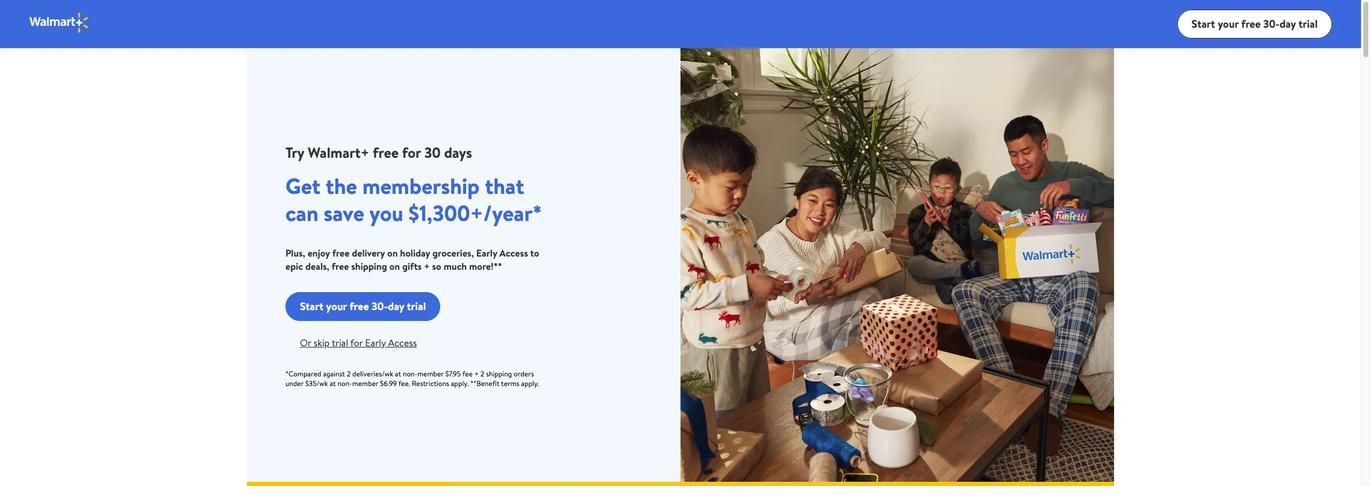 Task type: describe. For each thing, give the bounding box(es) containing it.
1 horizontal spatial walmart+ image
[[681, 48, 1115, 482]]

$35/wk
[[305, 378, 328, 389]]

2 w+ image from the left
[[904, 482, 1115, 486]]

day for the right start your free 30-day trial button
[[1280, 16, 1297, 31]]

1 2 from the left
[[347, 369, 351, 379]]

get
[[286, 171, 321, 201]]

days
[[444, 142, 472, 163]]

orders
[[514, 369, 534, 379]]

more!**
[[469, 260, 502, 273]]

1 horizontal spatial non-
[[403, 369, 418, 379]]

for for trial
[[351, 336, 363, 349]]

0 vertical spatial trial
[[1299, 16, 1318, 31]]

1 vertical spatial start
[[300, 299, 324, 314]]

30
[[425, 142, 441, 163]]

save
[[324, 198, 364, 228]]

on left gifts
[[390, 260, 400, 273]]

$6.99
[[380, 378, 397, 389]]

30- for the left start your free 30-day trial button
[[372, 299, 388, 314]]

or skip trial for early access
[[300, 336, 417, 349]]

on left holiday on the bottom left of page
[[387, 246, 398, 260]]

under
[[286, 378, 304, 389]]

shipping inside plus, enjoy free delivery on holiday groceries, early access to epic deals, free shipping on gifts + so much more!**
[[351, 260, 387, 273]]

1 w+ image from the left
[[247, 482, 458, 486]]

day for the left start your free 30-day trial button
[[388, 299, 404, 314]]

the
[[326, 171, 357, 201]]

for for free
[[402, 142, 421, 163]]

epic
[[286, 260, 303, 273]]

get the membership that can save you $1,300+/year*
[[286, 171, 542, 228]]

access inside plus, enjoy free delivery on holiday groceries, early access to epic deals, free shipping on gifts + so much more!**
[[500, 246, 528, 260]]

much
[[444, 260, 467, 273]]

so
[[432, 260, 442, 273]]

try
[[286, 142, 304, 163]]

$7.95
[[446, 369, 461, 379]]

fee
[[463, 369, 473, 379]]

plus, enjoy free delivery on holiday groceries, early access to epic deals, free shipping on gifts + so much more!**
[[286, 246, 540, 273]]

0 horizontal spatial start your free 30-day trial button
[[286, 292, 441, 321]]

2 apply. from the left
[[521, 378, 539, 389]]

trial inside button
[[332, 336, 348, 349]]

enjoy
[[308, 246, 330, 260]]

$1,300+/year*
[[409, 198, 542, 228]]



Task type: locate. For each thing, give the bounding box(es) containing it.
non- right $6.99
[[403, 369, 418, 379]]

+ right fee
[[475, 369, 479, 379]]

apply.
[[451, 378, 469, 389], [521, 378, 539, 389]]

0 horizontal spatial apply.
[[451, 378, 469, 389]]

at right $35/wk
[[330, 378, 336, 389]]

0 vertical spatial start your free 30-day trial button
[[1178, 10, 1333, 39]]

start your free 30-day trial for the left start your free 30-day trial button
[[300, 299, 426, 314]]

shipping left orders
[[486, 369, 512, 379]]

start your free 30-day trial for the right start your free 30-day trial button
[[1192, 16, 1318, 31]]

0 horizontal spatial member
[[352, 378, 378, 389]]

at right deliveries/wk
[[395, 369, 401, 379]]

or skip trial for early access button
[[286, 331, 432, 355]]

2
[[347, 369, 351, 379], [481, 369, 485, 379]]

0 vertical spatial for
[[402, 142, 421, 163]]

early
[[477, 246, 497, 260], [365, 336, 386, 349]]

2 right fee
[[481, 369, 485, 379]]

1 horizontal spatial for
[[402, 142, 421, 163]]

1 vertical spatial start your free 30-day trial
[[300, 299, 426, 314]]

1 horizontal spatial at
[[395, 369, 401, 379]]

0 vertical spatial early
[[477, 246, 497, 260]]

non-
[[403, 369, 418, 379], [338, 378, 352, 389]]

1 vertical spatial start your free 30-day trial button
[[286, 292, 441, 321]]

0 horizontal spatial trial
[[332, 336, 348, 349]]

your
[[1218, 16, 1239, 31], [326, 299, 347, 314]]

access left to
[[500, 246, 528, 260]]

terms
[[501, 378, 520, 389]]

day
[[1280, 16, 1297, 31], [388, 299, 404, 314]]

+ inside plus, enjoy free delivery on holiday groceries, early access to epic deals, free shipping on gifts + so much more!**
[[424, 260, 430, 273]]

0 horizontal spatial your
[[326, 299, 347, 314]]

0 horizontal spatial for
[[351, 336, 363, 349]]

1 horizontal spatial start your free 30-day trial button
[[1178, 10, 1333, 39]]

1 vertical spatial early
[[365, 336, 386, 349]]

1 vertical spatial trial
[[407, 299, 426, 314]]

1 vertical spatial your
[[326, 299, 347, 314]]

deliveries/wk
[[353, 369, 393, 379]]

to
[[531, 246, 540, 260]]

against
[[323, 369, 345, 379]]

0 vertical spatial start
[[1192, 16, 1216, 31]]

0 horizontal spatial shipping
[[351, 260, 387, 273]]

1 horizontal spatial start your free 30-day trial
[[1192, 16, 1318, 31]]

0 horizontal spatial access
[[388, 336, 417, 349]]

start
[[1192, 16, 1216, 31], [300, 299, 324, 314]]

0 horizontal spatial walmart+ image
[[29, 12, 90, 33]]

walmart+
[[308, 142, 370, 163]]

can
[[286, 198, 319, 228]]

early right 'groceries,' at the left bottom
[[477, 246, 497, 260]]

shipping inside *compared against 2 deliveries/wk at non-member $7.95 fee + 2 shipping orders under $35/wk at non-member $6.99 fee. restrictions apply. **benefit terms apply.
[[486, 369, 512, 379]]

+ inside *compared against 2 deliveries/wk at non-member $7.95 fee + 2 shipping orders under $35/wk at non-member $6.99 fee. restrictions apply. **benefit terms apply.
[[475, 369, 479, 379]]

*compared
[[286, 369, 321, 379]]

30-
[[1264, 16, 1280, 31], [372, 299, 388, 314]]

fee.
[[399, 378, 410, 389]]

1 horizontal spatial access
[[500, 246, 528, 260]]

skip
[[314, 336, 330, 349]]

0 horizontal spatial 2
[[347, 369, 351, 379]]

holiday
[[400, 246, 430, 260]]

2 2 from the left
[[481, 369, 485, 379]]

1 vertical spatial walmart+ image
[[681, 48, 1115, 482]]

0 horizontal spatial start your free 30-day trial
[[300, 299, 426, 314]]

start your free 30-day trial
[[1192, 16, 1318, 31], [300, 299, 426, 314]]

or
[[300, 336, 311, 349]]

0 horizontal spatial at
[[330, 378, 336, 389]]

1 horizontal spatial w+ image
[[904, 482, 1115, 486]]

0 vertical spatial shipping
[[351, 260, 387, 273]]

0 vertical spatial walmart+ image
[[29, 12, 90, 33]]

on
[[387, 246, 398, 260], [390, 260, 400, 273]]

0 horizontal spatial +
[[424, 260, 430, 273]]

1 horizontal spatial 30-
[[1264, 16, 1280, 31]]

non- right $35/wk
[[338, 378, 352, 389]]

1 vertical spatial for
[[351, 336, 363, 349]]

for
[[402, 142, 421, 163], [351, 336, 363, 349]]

0 horizontal spatial non-
[[338, 378, 352, 389]]

that
[[485, 171, 524, 201]]

for inside button
[[351, 336, 363, 349]]

1 horizontal spatial apply.
[[521, 378, 539, 389]]

walmart+ image
[[29, 12, 90, 33], [681, 48, 1115, 482]]

groceries,
[[433, 246, 474, 260]]

0 vertical spatial day
[[1280, 16, 1297, 31]]

member left $7.95
[[418, 369, 444, 379]]

free
[[1242, 16, 1261, 31], [373, 142, 399, 163], [332, 246, 350, 260], [332, 260, 349, 273], [350, 299, 369, 314]]

early inside button
[[365, 336, 386, 349]]

access up *compared against 2 deliveries/wk at non-member $7.95 fee + 2 shipping orders under $35/wk at non-member $6.99 fee. restrictions apply. **benefit terms apply.
[[388, 336, 417, 349]]

try walmart+ free for 30 days
[[286, 142, 472, 163]]

0 vertical spatial start your free 30-day trial
[[1192, 16, 1318, 31]]

1 horizontal spatial 2
[[481, 369, 485, 379]]

shipping left gifts
[[351, 260, 387, 273]]

1 horizontal spatial day
[[1280, 16, 1297, 31]]

1 vertical spatial day
[[388, 299, 404, 314]]

delivery
[[352, 246, 385, 260]]

apply. left **benefit
[[451, 378, 469, 389]]

0 horizontal spatial w+ image
[[247, 482, 458, 486]]

2 right against
[[347, 369, 351, 379]]

0 vertical spatial 30-
[[1264, 16, 1280, 31]]

1 horizontal spatial trial
[[407, 299, 426, 314]]

0 vertical spatial your
[[1218, 16, 1239, 31]]

start your free 30-day trial button
[[1178, 10, 1333, 39], [286, 292, 441, 321]]

trial
[[1299, 16, 1318, 31], [407, 299, 426, 314], [332, 336, 348, 349]]

deals,
[[305, 260, 330, 273]]

membership
[[363, 171, 480, 201]]

access inside the or skip trial for early access button
[[388, 336, 417, 349]]

0 horizontal spatial 30-
[[372, 299, 388, 314]]

+ left the so
[[424, 260, 430, 273]]

1 horizontal spatial +
[[475, 369, 479, 379]]

1 vertical spatial +
[[475, 369, 479, 379]]

plus,
[[286, 246, 305, 260]]

0 horizontal spatial start
[[300, 299, 324, 314]]

1 vertical spatial shipping
[[486, 369, 512, 379]]

member left $6.99
[[352, 378, 378, 389]]

1 horizontal spatial your
[[1218, 16, 1239, 31]]

for right skip
[[351, 336, 363, 349]]

2 horizontal spatial trial
[[1299, 16, 1318, 31]]

1 horizontal spatial early
[[477, 246, 497, 260]]

30- for the right start your free 30-day trial button
[[1264, 16, 1280, 31]]

1 vertical spatial 30-
[[372, 299, 388, 314]]

gifts
[[402, 260, 422, 273]]

1 horizontal spatial start
[[1192, 16, 1216, 31]]

0 vertical spatial access
[[500, 246, 528, 260]]

1 horizontal spatial shipping
[[486, 369, 512, 379]]

1 apply. from the left
[[451, 378, 469, 389]]

early inside plus, enjoy free delivery on holiday groceries, early access to epic deals, free shipping on gifts + so much more!**
[[477, 246, 497, 260]]

**benefit
[[471, 378, 500, 389]]

w+ image
[[247, 482, 458, 486], [904, 482, 1115, 486]]

member
[[418, 369, 444, 379], [352, 378, 378, 389]]

1 vertical spatial access
[[388, 336, 417, 349]]

for left 30
[[402, 142, 421, 163]]

*compared against 2 deliveries/wk at non-member $7.95 fee + 2 shipping orders under $35/wk at non-member $6.99 fee. restrictions apply. **benefit terms apply.
[[286, 369, 539, 389]]

apply. right 'terms'
[[521, 378, 539, 389]]

+
[[424, 260, 430, 273], [475, 369, 479, 379]]

0 horizontal spatial day
[[388, 299, 404, 314]]

you
[[370, 198, 404, 228]]

early up deliveries/wk
[[365, 336, 386, 349]]

access
[[500, 246, 528, 260], [388, 336, 417, 349]]

2 vertical spatial trial
[[332, 336, 348, 349]]

shipping
[[351, 260, 387, 273], [486, 369, 512, 379]]

0 horizontal spatial early
[[365, 336, 386, 349]]

0 vertical spatial +
[[424, 260, 430, 273]]

at
[[395, 369, 401, 379], [330, 378, 336, 389]]

1 horizontal spatial member
[[418, 369, 444, 379]]

restrictions
[[412, 378, 449, 389]]



Task type: vqa. For each thing, say whether or not it's contained in the screenshot.
Delivery
yes



